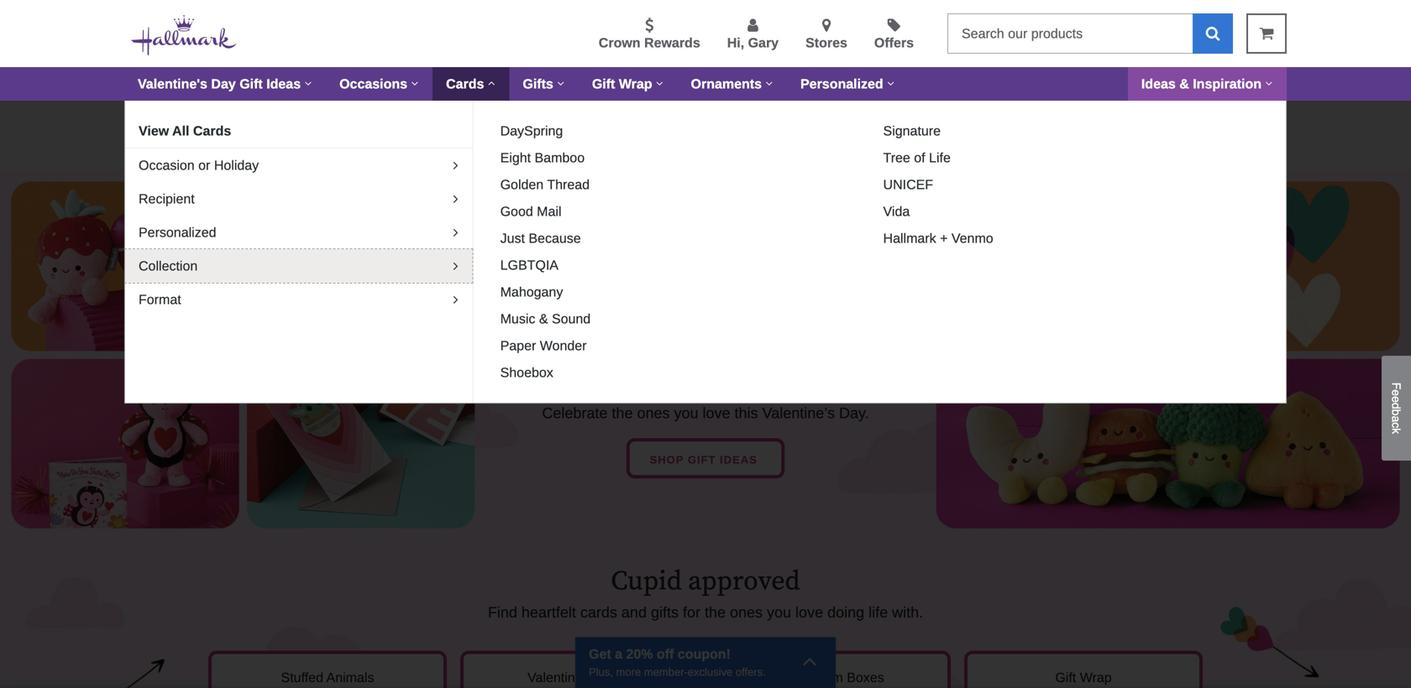 Task type: describe. For each thing, give the bounding box(es) containing it.
1 vertical spatial day.
[[839, 405, 869, 422]]

crown rewards link
[[599, 18, 701, 53]]

20%
[[626, 647, 653, 663]]

music & sound
[[500, 312, 591, 327]]

1 horizontal spatial gift
[[592, 76, 615, 92]]

dayspring
[[500, 124, 563, 139]]

d
[[1390, 403, 1404, 410]]

shop gift ideas
[[650, 454, 762, 467]]

0 vertical spatial you
[[674, 405, 699, 422]]

ideas & inspiration
[[1142, 76, 1262, 92]]

gifts
[[523, 76, 554, 92]]

0 vertical spatial gift wrap link
[[579, 67, 678, 101]]

gift inside cupid approved region
[[1056, 671, 1077, 686]]

music & sound link
[[494, 309, 598, 329]]

get
[[313, 116, 331, 130]]

0 horizontal spatial icon image
[[330, 142, 337, 154]]

free shipping on $30+ with crown rewards. not a member?
[[532, 116, 879, 130]]

day
[[211, 76, 236, 92]]

0 horizontal spatial personalized
[[139, 225, 216, 240]]

valentine's inside cupid approved main content
[[365, 116, 428, 130]]

exclusive
[[688, 667, 733, 679]]

1 horizontal spatial cards
[[446, 76, 484, 92]]

approved
[[688, 565, 800, 599]]

a left card on the top
[[966, 116, 972, 130]]

2 with from the left
[[1005, 116, 1029, 130]]

good mail link
[[494, 202, 568, 222]]

0 horizontal spatial valentine's
[[138, 76, 207, 92]]

classroom boxes link
[[713, 651, 951, 689]]

f e e d b a c k button
[[1382, 356, 1412, 461]]

shipping
[[561, 116, 613, 130]]

stores link
[[806, 18, 848, 53]]

free
[[532, 116, 558, 130]]

tree of life
[[884, 150, 951, 166]]

hi, gary
[[727, 35, 779, 50]]

0 horizontal spatial the
[[612, 405, 633, 422]]

menu bar inside banner
[[124, 67, 1287, 101]]

just
[[500, 231, 525, 246]]

photo
[[1062, 116, 1096, 130]]

member?
[[824, 116, 879, 130]]

eight bamboo link
[[494, 148, 592, 168]]

occasions link
[[326, 67, 433, 101]]

0 horizontal spatial gift
[[240, 76, 263, 92]]

or inside cupid approved main content
[[1099, 116, 1111, 130]]

offers.
[[736, 667, 766, 679]]

0 vertical spatial valentine's
[[763, 405, 835, 422]]

good
[[500, 204, 533, 219]]

collection
[[139, 259, 198, 274]]

shoebox
[[500, 365, 553, 381]]

occasion
[[139, 158, 195, 173]]

mail
[[537, 204, 562, 219]]

gifts
[[651, 604, 679, 622]]

tree
[[884, 150, 911, 166]]

rewards
[[644, 35, 701, 50]]

holiday
[[214, 158, 259, 173]]

all
[[172, 124, 189, 139]]

find
[[488, 604, 517, 622]]

get a 20% off coupon! plus, more member-exclusive offers.
[[589, 647, 766, 679]]

2 to from the left
[[1216, 116, 1227, 130]]

hallmark
[[884, 231, 937, 246]]

classroom boxes
[[779, 671, 884, 686]]

cards inside 'link'
[[193, 124, 231, 139]]

2 e from the top
[[1390, 397, 1404, 403]]

menu inside banner
[[264, 14, 934, 53]]

0 vertical spatial for
[[345, 116, 362, 130]]

card
[[976, 116, 1001, 130]]

valentine's cards link
[[460, 651, 699, 689]]

valentine's day gift ideas
[[138, 76, 301, 92]]

occasion or holiday
[[139, 158, 259, 173]]

crown rewards
[[599, 35, 701, 50]]

0 horizontal spatial or
[[198, 158, 210, 173]]

thread
[[547, 177, 590, 192]]

7
[[288, 116, 295, 130]]

golden thread
[[500, 177, 590, 192]]

cards link
[[433, 67, 509, 101]]

personalized link
[[787, 67, 909, 101]]

c
[[1390, 423, 1404, 429]]

shopping cart image
[[1260, 26, 1274, 41]]

and
[[622, 604, 647, 622]]

0 horizontal spatial ones
[[637, 405, 670, 422]]

1 horizontal spatial personalized
[[801, 76, 884, 92]]

tab list containing view all cards
[[125, 114, 473, 317]]

more
[[616, 667, 641, 679]]

just because
[[500, 231, 581, 246]]

free shipping on $30+ with crown rewards. not a member? link
[[523, 114, 888, 157]]

view all cards
[[139, 124, 231, 139]]

shop
[[650, 454, 684, 467]]

cupid
[[611, 565, 682, 599]]

f e e d b a c k
[[1390, 383, 1404, 435]]

details
[[289, 141, 330, 155]]

this
[[735, 405, 758, 422]]

$30+
[[634, 116, 662, 130]]

cards inside cupid approved region
[[596, 671, 632, 686]]

classroom
[[779, 671, 843, 686]]

view all cards link
[[125, 114, 473, 148]]

0 vertical spatial love
[[703, 405, 731, 422]]

cards
[[581, 604, 618, 622]]

vida
[[884, 204, 910, 219]]

hallmark image
[[131, 15, 237, 55]]

occasions
[[340, 76, 408, 92]]

search image
[[1206, 26, 1220, 41]]



Task type: vqa. For each thing, say whether or not it's contained in the screenshot.
tab list containing DaySpring
yes



Task type: locate. For each thing, give the bounding box(es) containing it.
ideas
[[267, 76, 301, 92], [1142, 76, 1176, 92]]

e up d
[[1390, 390, 1404, 397]]

0 vertical spatial icon image
[[330, 142, 337, 154]]

ideas & inspiration link
[[1128, 67, 1287, 101]]

0 vertical spatial valentine's
[[138, 76, 207, 92]]

plus,
[[589, 667, 613, 679]]

format
[[139, 292, 181, 308]]

1 horizontal spatial valentine's
[[763, 405, 835, 422]]

1 horizontal spatial wrap
[[1080, 671, 1112, 686]]

0 vertical spatial cards
[[446, 76, 484, 92]]

you inside cupid approved find heartfelt cards and gifts for the ones you love doing life with.
[[767, 604, 792, 622]]

hallmark + venmo link
[[877, 229, 1000, 249]]

the right the celebrate at the bottom left of the page
[[612, 405, 633, 422]]

bamboo
[[535, 150, 585, 166]]

for right it
[[345, 116, 362, 130]]

b
[[1390, 410, 1404, 416]]

1 horizontal spatial gift wrap link
[[965, 651, 1203, 689]]

1 horizontal spatial with
[[1005, 116, 1029, 130]]

on
[[616, 116, 631, 130]]

ornaments link
[[678, 67, 787, 101]]

1 vertical spatial personalized
[[139, 225, 216, 240]]

0 vertical spatial the
[[612, 405, 633, 422]]

ideas up 'message'
[[1142, 76, 1176, 92]]

1 horizontal spatial crown
[[692, 116, 730, 130]]

personalized up collection
[[139, 225, 216, 240]]

with
[[665, 116, 689, 130], [1005, 116, 1029, 130]]

1 horizontal spatial tab list
[[487, 114, 1273, 390]]

wrap inside cupid approved region
[[1080, 671, 1112, 686]]

coupon!
[[678, 647, 731, 663]]

cards right all
[[193, 124, 231, 139]]

love inside cupid approved find heartfelt cards and gifts for the ones you love doing life with.
[[796, 604, 823, 622]]

1 vertical spatial for
[[683, 604, 701, 622]]

0 horizontal spatial cards
[[193, 124, 231, 139]]

ideas
[[720, 454, 758, 467]]

1 horizontal spatial valentine's
[[365, 116, 428, 130]]

send a card with your photo or message directly to them.
[[933, 116, 1263, 130]]

a right get
[[615, 647, 623, 663]]

with right $30+
[[665, 116, 689, 130]]

cards left the gifts
[[446, 76, 484, 92]]

love left doing
[[796, 604, 823, 622]]

golden thread link
[[494, 175, 597, 195]]

eight bamboo
[[500, 150, 585, 166]]

0 vertical spatial wrap
[[619, 76, 652, 92]]

images of valentine's day better togethers, cards, and plushes on a light pink background with clouds image
[[0, 171, 1412, 539]]

mahogany
[[500, 285, 563, 300]]

0 horizontal spatial gift wrap
[[592, 76, 652, 92]]

life
[[869, 604, 888, 622]]

e up the "b"
[[1390, 397, 1404, 403]]

gifts link
[[509, 67, 579, 101]]

a inside the "get a 20% off coupon! plus, more member-exclusive offers."
[[615, 647, 623, 663]]

1 vertical spatial &
[[539, 312, 548, 327]]

wrap
[[619, 76, 652, 92], [1080, 671, 1112, 686]]

0 horizontal spatial for
[[345, 116, 362, 130]]

0 vertical spatial gift wrap
[[592, 76, 652, 92]]

0 horizontal spatial love
[[703, 405, 731, 422]]

them.
[[1231, 116, 1263, 130]]

0 vertical spatial day.
[[431, 116, 456, 130]]

0 horizontal spatial wrap
[[619, 76, 652, 92]]

1 to from the left
[[298, 116, 310, 130]]

1 horizontal spatial the
[[705, 604, 726, 622]]

1 horizontal spatial to
[[1216, 116, 1227, 130]]

unicef
[[884, 177, 934, 192]]

1 vertical spatial icon image
[[802, 650, 818, 673]]

crown inside menu
[[599, 35, 641, 50]]

valentine's cards
[[528, 671, 632, 686]]

0 vertical spatial personalized
[[801, 76, 884, 92]]

a right not
[[814, 116, 821, 130]]

banner containing crown rewards
[[0, 0, 1412, 404]]

cards
[[446, 76, 484, 92], [193, 124, 231, 139], [596, 671, 632, 686]]

0 horizontal spatial crown
[[599, 35, 641, 50]]

for inside cupid approved find heartfelt cards and gifts for the ones you love doing life with.
[[683, 604, 701, 622]]

your
[[1032, 116, 1059, 130]]

a up k
[[1390, 416, 1404, 423]]

offers
[[875, 35, 914, 50]]

icon image
[[330, 142, 337, 154], [802, 650, 818, 673]]

valentine's inside cupid approved region
[[528, 671, 592, 686]]

1 vertical spatial cards
[[193, 124, 231, 139]]

0 horizontal spatial to
[[298, 116, 310, 130]]

0 horizontal spatial day.
[[431, 116, 456, 130]]

& right the music
[[539, 312, 548, 327]]

cupid approved region
[[0, 539, 1412, 689]]

signature link
[[877, 121, 948, 141]]

crown down ornaments
[[692, 116, 730, 130]]

1 vertical spatial gift wrap link
[[965, 651, 1203, 689]]

0 horizontal spatial with
[[665, 116, 689, 130]]

menu bar containing valentine's day gift ideas
[[124, 67, 1287, 101]]

you down approved
[[767, 604, 792, 622]]

shoebox link
[[494, 363, 560, 383]]

venmo
[[952, 231, 994, 246]]

& for music
[[539, 312, 548, 327]]

1 horizontal spatial &
[[1180, 76, 1190, 92]]

personalized
[[801, 76, 884, 92], [139, 225, 216, 240]]

you up gift
[[674, 405, 699, 422]]

banner
[[0, 0, 1412, 404]]

the inside cupid approved find heartfelt cards and gifts for the ones you love doing life with.
[[705, 604, 726, 622]]

1 horizontal spatial gift wrap
[[1056, 671, 1112, 686]]

1 vertical spatial ones
[[730, 604, 763, 622]]

cupid approved banner
[[202, 565, 1210, 624]]

stores
[[806, 35, 848, 50]]

good mail
[[500, 204, 562, 219]]

or
[[1099, 116, 1111, 130], [198, 158, 210, 173]]

1 vertical spatial the
[[705, 604, 726, 622]]

0 vertical spatial or
[[1099, 116, 1111, 130]]

0 horizontal spatial tab list
[[125, 114, 473, 317]]

1 horizontal spatial for
[[683, 604, 701, 622]]

& up directly
[[1180, 76, 1190, 92]]

tab list containing dayspring
[[487, 114, 1273, 390]]

paper wonder link
[[494, 336, 594, 356]]

1 ideas from the left
[[267, 76, 301, 92]]

1 vertical spatial gift wrap
[[1056, 671, 1112, 686]]

menu containing crown rewards
[[264, 14, 934, 53]]

1 tab list from the left
[[125, 114, 473, 317]]

for right 'gifts'
[[683, 604, 701, 622]]

gary
[[748, 35, 779, 50]]

ornaments
[[691, 76, 762, 92]]

stuffed
[[281, 671, 323, 686]]

gift wrap link inside cupid approved region
[[965, 651, 1203, 689]]

cupid approved main content
[[0, 101, 1412, 689]]

stuffed animals
[[281, 671, 374, 686]]

menu
[[264, 14, 934, 53]]

1 with from the left
[[665, 116, 689, 130]]

the
[[612, 405, 633, 422], [705, 604, 726, 622]]

1 horizontal spatial ideas
[[1142, 76, 1176, 92]]

doing
[[828, 604, 865, 622]]

stuffed animals link
[[208, 651, 447, 689]]

the down approved
[[705, 604, 726, 622]]

cupid approved find heartfelt cards and gifts for the ones you love doing life with.
[[488, 565, 924, 622]]

1 horizontal spatial or
[[1099, 116, 1111, 130]]

tab list
[[125, 114, 473, 317], [487, 114, 1273, 390]]

1 horizontal spatial icon image
[[802, 650, 818, 673]]

0 horizontal spatial gift wrap link
[[579, 67, 678, 101]]

with.
[[892, 604, 924, 622]]

rewards.
[[733, 116, 787, 130]]

1 horizontal spatial day.
[[839, 405, 869, 422]]

to left them.
[[1216, 116, 1227, 130]]

or right photo
[[1099, 116, 1111, 130]]

1 vertical spatial wrap
[[1080, 671, 1112, 686]]

2 ideas from the left
[[1142, 76, 1176, 92]]

directly
[[1169, 116, 1213, 130]]

1 vertical spatial crown
[[692, 116, 730, 130]]

eight
[[500, 150, 531, 166]]

1 horizontal spatial love
[[796, 604, 823, 622]]

view
[[139, 124, 169, 139]]

2 horizontal spatial gift
[[1056, 671, 1077, 686]]

crown left rewards
[[599, 35, 641, 50]]

ones inside cupid approved find heartfelt cards and gifts for the ones you love doing life with.
[[730, 604, 763, 622]]

+
[[940, 231, 948, 246]]

Search our products search field
[[948, 13, 1193, 54]]

menu bar
[[124, 67, 1287, 101]]

1 e from the top
[[1390, 390, 1404, 397]]

with right card on the top
[[1005, 116, 1029, 130]]

wed.,
[[225, 116, 257, 130]]

to right 7
[[298, 116, 310, 130]]

ones up shop
[[637, 405, 670, 422]]

crown inside cupid approved main content
[[692, 116, 730, 130]]

love
[[703, 405, 731, 422], [796, 604, 823, 622]]

0 horizontal spatial &
[[539, 312, 548, 327]]

2 tab list from the left
[[487, 114, 1273, 390]]

icon image left boxes
[[802, 650, 818, 673]]

1 vertical spatial love
[[796, 604, 823, 622]]

hi, gary link
[[727, 18, 779, 53]]

0 vertical spatial crown
[[599, 35, 641, 50]]

dayspring link
[[494, 121, 570, 141]]

0 horizontal spatial you
[[674, 405, 699, 422]]

valentine's down occasions link
[[365, 116, 428, 130]]

message
[[1114, 116, 1166, 130]]

icon image down it
[[330, 142, 337, 154]]

1 horizontal spatial you
[[767, 604, 792, 622]]

None search field
[[948, 13, 1233, 54]]

cards down get
[[596, 671, 632, 686]]

1 vertical spatial valentine's
[[365, 116, 428, 130]]

sound
[[552, 312, 591, 327]]

personalized up "member?"
[[801, 76, 884, 92]]

boxes
[[847, 671, 884, 686]]

send
[[933, 116, 962, 130]]

0 horizontal spatial ideas
[[267, 76, 301, 92]]

vida link
[[877, 202, 917, 222]]

music
[[500, 312, 536, 327]]

1 vertical spatial or
[[198, 158, 210, 173]]

& for ideas
[[1180, 76, 1190, 92]]

0 horizontal spatial valentine's
[[528, 671, 592, 686]]

a
[[814, 116, 821, 130], [966, 116, 972, 130], [1390, 416, 1404, 423], [615, 647, 623, 663]]

gift wrap
[[592, 76, 652, 92], [1056, 671, 1112, 686]]

gift wrap inside cupid approved region
[[1056, 671, 1112, 686]]

paper wonder
[[500, 339, 587, 354]]

a inside button
[[1390, 416, 1404, 423]]

or left holiday
[[198, 158, 210, 173]]

0 vertical spatial ones
[[637, 405, 670, 422]]

celebrate the ones you love this valentine's day.
[[542, 405, 869, 422]]

1 vertical spatial you
[[767, 604, 792, 622]]

lgbtqia
[[500, 258, 559, 273]]

love left the "this"
[[703, 405, 731, 422]]

valentine's right the "this"
[[763, 405, 835, 422]]

cupid approved image
[[0, 539, 1412, 689]]

ideas up 7
[[267, 76, 301, 92]]

valentine's down get
[[528, 671, 592, 686]]

2 horizontal spatial cards
[[596, 671, 632, 686]]

ones down approved
[[730, 604, 763, 622]]

valentine's day gift ideas link
[[124, 67, 326, 101]]

it
[[335, 116, 342, 130]]

valentine's up order
[[138, 76, 207, 92]]

gift
[[240, 76, 263, 92], [592, 76, 615, 92], [1056, 671, 1077, 686]]

gift wrap link
[[579, 67, 678, 101], [965, 651, 1203, 689]]

just because link
[[494, 229, 588, 249]]

1 vertical spatial valentine's
[[528, 671, 592, 686]]

1 horizontal spatial ones
[[730, 604, 763, 622]]

lgbtqia link
[[494, 255, 565, 276]]

feb.
[[260, 116, 285, 130]]

life
[[929, 150, 951, 166]]

2 vertical spatial cards
[[596, 671, 632, 686]]

unicef link
[[877, 175, 940, 195]]

0 vertical spatial &
[[1180, 76, 1190, 92]]



